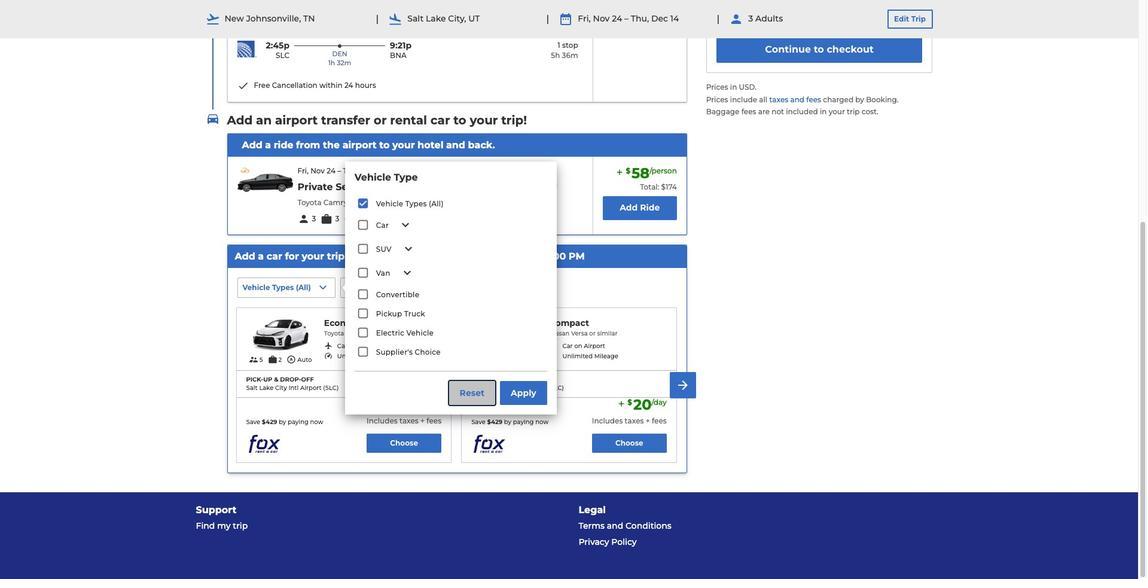 Task type: describe. For each thing, give the bounding box(es) containing it.
car on airport for compact
[[563, 342, 605, 350]]

car for economy
[[337, 342, 348, 350]]

vehicle down truck on the left bottom of the page
[[406, 328, 434, 337]]

taxes and fees link
[[770, 95, 823, 104]]

1:00
[[547, 251, 566, 262]]

supplier's
[[376, 348, 413, 357]]

taxes for car on airport
[[625, 417, 644, 426]]

transfer
[[321, 113, 370, 127]]

if
[[869, 5, 874, 16]]

toyota inside fri, nov 24 – thu, dec 14 private sedan toyota camry
[[298, 198, 322, 207]]

fees down 20 /day
[[427, 417, 442, 426]]

terms and conditions link
[[579, 518, 942, 534]]

not
[[772, 107, 784, 116]]

support
[[196, 504, 237, 516]]

back.
[[468, 139, 495, 150]]

vehicle types (all)
[[376, 199, 444, 208]]

2 paying from the left
[[513, 418, 534, 426]]

continue to checkout
[[765, 44, 874, 55]]

to down add an airport transfer or rental car to your trip!
[[379, 139, 390, 150]]

economy image
[[246, 318, 315, 353]]

1 horizontal spatial 3
[[335, 214, 339, 223]]

2 horizontal spatial 3
[[749, 13, 753, 24]]

your right for
[[302, 251, 324, 262]]

fees down include on the top of page
[[742, 107, 756, 116]]

vehicle types ( all )
[[243, 283, 311, 292]]

1 horizontal spatial by
[[504, 418, 512, 426]]

0 vertical spatial airport
[[275, 113, 318, 127]]

1 20 from the left
[[408, 396, 426, 414]]

continue to checkout button
[[717, 37, 923, 63]]

auto
[[297, 356, 312, 364]]

den
[[332, 50, 347, 58]]

taxes for toyota yaris
[[400, 417, 419, 426]]

/day inside 20 /day
[[426, 398, 442, 407]]

– for fri, nov 24 – thu, dec 14 private sedan toyota camry
[[337, 166, 341, 175]]

airport down versa in the bottom of the page
[[584, 342, 605, 350]]

pay
[[476, 404, 488, 412]]

find my trip link
[[196, 518, 560, 534]]

1 horizontal spatial from
[[348, 251, 372, 262]]

20 /day
[[408, 396, 442, 414]]

included
[[786, 107, 818, 116]]

edit pick-up and drop-off button
[[340, 278, 448, 298]]

salt for car on airport
[[471, 384, 483, 392]]

apply
[[511, 387, 536, 398]]

$ inside $ 20 /day
[[628, 398, 632, 407]]

includes taxes + fees for car on airport
[[592, 417, 667, 426]]

up for save
[[263, 376, 272, 384]]

december
[[276, 11, 315, 20]]

hotel
[[418, 139, 444, 150]]

off for toyota yaris
[[301, 376, 314, 384]]

toyota inside economy toyota yaris or similar
[[324, 330, 344, 337]]

checkout
[[827, 44, 874, 55]]

off for car on airport
[[527, 376, 539, 384]]

14 inside fri, nov 24 – thu, dec 14 private sedan toyota camry
[[377, 166, 384, 175]]

trip
[[911, 14, 926, 23]]

thursday, december 14
[[237, 11, 325, 20]]

your inside prices in usd. prices include all taxes and fees charged by booking . baggage fees are not included in your trip cost.
[[829, 107, 845, 116]]

a for car
[[258, 251, 264, 262]]

now
[[490, 404, 506, 412]]

cost.
[[862, 107, 879, 116]]

2 vertical spatial thu,
[[487, 251, 509, 262]]

includes for car on airport
[[592, 417, 623, 426]]

58
[[632, 164, 650, 182]]

/person
[[650, 166, 677, 175]]

2 now from the left
[[536, 418, 549, 426]]

fri, nov 24 – thu, dec 14
[[578, 13, 679, 24]]

fri, for fri, nov 24 – thu, dec 14
[[578, 13, 591, 24]]

drop- for pay now & save
[[505, 376, 527, 384]]

time
[[400, 214, 417, 223]]

united airlines-image image
[[237, 41, 256, 58]]

| for fri, nov 24 – thu, dec 14
[[546, 13, 549, 24]]

vehicle for vehicle types (all)
[[376, 199, 403, 208]]

salt lake city, ut
[[408, 13, 480, 24]]

for
[[285, 251, 299, 262]]

den 1h 32m
[[328, 50, 351, 67]]

camry
[[324, 198, 348, 207]]

a for ride
[[265, 139, 271, 150]]

1 horizontal spatial trip
[[327, 251, 345, 262]]

pick-up & drop-off salt lake city intl airport (slc) for save
[[246, 376, 339, 392]]

+ for toyota yaris
[[421, 417, 425, 426]]

private
[[298, 181, 333, 192]]

10 min ride time
[[358, 214, 417, 223]]

2 horizontal spatial save
[[514, 404, 530, 412]]

edit trip
[[894, 14, 926, 23]]

fri, for fri, nov 24 – thu, dec 14 private sedan toyota camry
[[298, 166, 309, 175]]

24 inside fri, nov 24 – thu, dec 14 private sedan toyota camry
[[327, 166, 336, 175]]

2:45p slc
[[266, 40, 290, 60]]

stop
[[562, 41, 578, 50]]

off inside edit pick-up and drop-off button
[[432, 283, 442, 292]]

vehicle for vehicle type
[[355, 171, 391, 183]]

choice
[[415, 348, 441, 357]]

car on airport for economy
[[337, 342, 380, 350]]

edit trip button
[[887, 10, 933, 29]]

drop- inside button
[[410, 283, 432, 292]]

pick- for save
[[246, 376, 263, 384]]

(all)
[[429, 199, 444, 208]]

taxes inside prices in usd. prices include all taxes and fees charged by booking . baggage fees are not included in your trip cost.
[[770, 95, 789, 104]]

bna
[[390, 51, 407, 60]]

0 horizontal spatial save
[[246, 418, 260, 426]]

add ride button
[[603, 196, 677, 220]]

car for compact
[[563, 342, 573, 350]]

versa
[[571, 330, 588, 337]]

include
[[730, 95, 757, 104]]

yaris
[[346, 330, 360, 337]]

1 horizontal spatial or
[[374, 113, 387, 127]]

trip inside support find my trip
[[233, 521, 248, 531]]

36m
[[562, 51, 578, 60]]

drop- for save
[[280, 376, 301, 384]]

11:00
[[430, 251, 453, 262]]

dec for fri, nov 24 – thu, dec 14 private sedan toyota camry
[[361, 166, 375, 175]]

1
[[558, 41, 560, 50]]

free cancellation within 24 hours
[[254, 81, 376, 90]]

lake for toyota yaris
[[259, 384, 274, 392]]

baggage
[[706, 107, 740, 116]]

1 stop 5h 36m
[[551, 41, 578, 60]]

1 horizontal spatial in
[[820, 107, 827, 116]]

booking
[[866, 95, 897, 104]]

or for compact
[[589, 330, 596, 337]]

up for pay now & save
[[489, 376, 498, 384]]

all
[[759, 95, 768, 104]]

$ 58 /person
[[626, 164, 677, 182]]

(
[[296, 283, 299, 292]]

electric
[[376, 328, 404, 337]]

vehicle type dialog
[[340, 156, 562, 419]]

city for pay now & save
[[501, 384, 512, 392]]

usd.
[[739, 82, 757, 91]]

see if you qualify
[[851, 5, 923, 16]]

city,
[[448, 13, 466, 24]]

2
[[278, 356, 282, 364]]

privacy policy link
[[579, 534, 942, 550]]

an
[[256, 113, 272, 127]]

cancellation for free cancellation
[[512, 179, 558, 188]]

pickup truck
[[376, 309, 425, 318]]

all
[[299, 283, 308, 292]]

| for salt lake city, ut
[[376, 13, 379, 24]]

& for pay now & save
[[499, 376, 504, 384]]

similar for economy
[[369, 330, 390, 337]]

$174
[[661, 182, 677, 191]]

min
[[368, 214, 382, 223]]

policy
[[612, 537, 637, 547]]

| for 3 adults
[[717, 13, 720, 24]]

pickup
[[376, 309, 402, 318]]

add ride
[[620, 202, 660, 213]]

32m
[[337, 59, 351, 67]]

0 horizontal spatial by
[[279, 418, 286, 426]]

convertible
[[376, 290, 419, 299]]

1 save $ 429 by paying now from the left
[[246, 418, 323, 426]]

thu, for fri, nov 24 – thu, dec 14
[[631, 13, 649, 24]]

up to 5 people. image
[[249, 355, 258, 364]]

– for fri, nov 24 – thu, dec 14
[[625, 13, 629, 24]]

.
[[897, 95, 899, 104]]

edit pick-up and drop-off
[[346, 283, 442, 292]]

legal
[[579, 504, 606, 516]]

1 vertical spatial airport
[[343, 139, 377, 150]]

legal terms and conditions privacy policy
[[579, 504, 672, 547]]

pick- inside button
[[363, 283, 382, 292]]

qualify
[[894, 5, 923, 16]]

0 horizontal spatial car
[[267, 251, 282, 262]]

& for save
[[274, 376, 278, 384]]

fees up included on the right top of the page
[[807, 95, 821, 104]]

(slc) for toyota yaris
[[323, 384, 339, 392]]

salt for toyota yaris
[[246, 384, 258, 392]]

tn
[[303, 13, 315, 24]]

1 horizontal spatial lake
[[426, 13, 446, 24]]

1 prices from the top
[[706, 82, 728, 91]]

2 pm from the left
[[569, 251, 585, 262]]

are
[[758, 107, 770, 116]]



Task type: locate. For each thing, give the bounding box(es) containing it.
add left an
[[227, 113, 253, 127]]

to right 11:00
[[474, 251, 484, 262]]

off up apply
[[527, 376, 539, 384]]

2 city from the left
[[501, 384, 512, 392]]

1 horizontal spatial 429
[[491, 418, 503, 426]]

0 horizontal spatial now
[[310, 418, 323, 426]]

unlimited down versa in the bottom of the page
[[563, 352, 593, 360]]

2 on from the left
[[575, 342, 582, 350]]

1 city from the left
[[275, 384, 287, 392]]

1 vertical spatial nov
[[311, 166, 325, 175]]

2 horizontal spatial off
[[527, 376, 539, 384]]

vehicle for vehicle types ( all )
[[243, 283, 270, 292]]

ride
[[640, 202, 660, 213]]

to right the rental
[[454, 113, 466, 127]]

/day
[[426, 398, 442, 407], [652, 398, 667, 407]]

or up add a ride from the airport to your hotel and back.
[[374, 113, 387, 127]]

0 vertical spatial from
[[296, 139, 320, 150]]

3 | from the left
[[717, 13, 720, 24]]

airport right the
[[343, 139, 377, 150]]

1 429 from the left
[[266, 418, 277, 426]]

lake for car on airport
[[485, 384, 499, 392]]

fri, inside fri, nov 24 – thu, dec 14 private sedan toyota camry
[[298, 166, 309, 175]]

1 horizontal spatial car
[[376, 221, 389, 230]]

unlimited mileage down yaris
[[337, 352, 393, 360]]

– inside fri, nov 24 – thu, dec 14 private sedan toyota camry
[[337, 166, 341, 175]]

+ for car on airport
[[646, 417, 650, 426]]

$ inside $ 58 /person
[[626, 166, 631, 175]]

car right the 10
[[376, 221, 389, 230]]

1 similar from the left
[[369, 330, 390, 337]]

a
[[265, 139, 271, 150], [258, 251, 264, 262]]

2 car on airport from the left
[[563, 342, 605, 350]]

0 horizontal spatial +
[[421, 417, 425, 426]]

0 horizontal spatial from
[[296, 139, 320, 150]]

2 pick-up & drop-off salt lake city intl airport (slc) from the left
[[471, 376, 564, 392]]

choose down 20 /day
[[390, 439, 418, 448]]

1 horizontal spatial choose
[[615, 439, 643, 448]]

new johnsonville, tn
[[225, 13, 315, 24]]

2 horizontal spatial by
[[856, 95, 864, 104]]

2 includes from the left
[[592, 417, 623, 426]]

unlimited for economy
[[337, 352, 368, 360]]

johnsonville,
[[246, 13, 301, 24]]

trip right my at the left
[[233, 521, 248, 531]]

types inside vehicle type dialog
[[405, 199, 427, 208]]

0 horizontal spatial pick-up & drop-off salt lake city intl airport (slc)
[[246, 376, 339, 392]]

&
[[274, 376, 278, 384], [499, 376, 504, 384], [508, 404, 512, 412]]

0 horizontal spatial pick-
[[246, 376, 263, 384]]

3 down the 'camry'
[[335, 214, 339, 223]]

salt down "up to 5 people." image
[[246, 384, 258, 392]]

choose button down $ 20 /day
[[592, 434, 667, 453]]

& right now
[[508, 404, 512, 412]]

and up pickup truck at bottom
[[394, 283, 408, 292]]

types left (
[[272, 283, 294, 292]]

2 vertical spatial trip
[[233, 521, 248, 531]]

1 + from the left
[[421, 417, 425, 426]]

trip inside prices in usd. prices include all taxes and fees charged by booking . baggage fees are not included in your trip cost.
[[847, 107, 860, 116]]

save
[[514, 404, 530, 412], [246, 418, 260, 426], [471, 418, 486, 426]]

charged
[[823, 95, 854, 104]]

apply button
[[500, 381, 547, 405]]

toyota
[[298, 198, 322, 207], [324, 330, 344, 337]]

cars image
[[205, 112, 220, 126]]

cancellation for free cancellation within 24 hours
[[272, 81, 317, 90]]

pick- for pay now & save
[[471, 376, 489, 384]]

/day inside $ 20 /day
[[652, 398, 667, 407]]

on for economy
[[349, 342, 357, 350]]

1 vertical spatial free
[[494, 179, 510, 188]]

mileage down the compact nissan versa or similar
[[594, 352, 618, 360]]

intl up pay now & save
[[514, 384, 524, 392]]

1 horizontal spatial save
[[471, 418, 486, 426]]

similar for compact
[[597, 330, 618, 337]]

0 horizontal spatial choose button
[[367, 434, 442, 453]]

1 horizontal spatial car
[[431, 113, 450, 127]]

2 horizontal spatial drop-
[[505, 376, 527, 384]]

0 vertical spatial free
[[254, 81, 270, 90]]

2 includes taxes + fees from the left
[[592, 417, 667, 426]]

0 horizontal spatial off
[[301, 376, 314, 384]]

0 vertical spatial in
[[730, 82, 737, 91]]

1 vertical spatial fri,
[[298, 166, 309, 175]]

a down an
[[265, 139, 271, 150]]

1 horizontal spatial +
[[646, 417, 650, 426]]

support find my trip
[[196, 504, 248, 531]]

1 | from the left
[[376, 13, 379, 24]]

total: $174
[[640, 182, 677, 191]]

1 horizontal spatial paying
[[513, 418, 534, 426]]

1 horizontal spatial pm
[[569, 251, 585, 262]]

1 horizontal spatial includes
[[592, 417, 623, 426]]

1 horizontal spatial edit
[[894, 14, 909, 23]]

similar inside economy toyota yaris or similar
[[369, 330, 390, 337]]

1 horizontal spatial airport
[[343, 139, 377, 150]]

1 choose from the left
[[390, 439, 418, 448]]

toyota down 'private'
[[298, 198, 322, 207]]

airport down yaris
[[359, 342, 380, 350]]

0 horizontal spatial save $ 429 by paying now
[[246, 418, 323, 426]]

0 vertical spatial ride
[[274, 139, 293, 150]]

429
[[266, 418, 277, 426], [491, 418, 503, 426]]

economy toyota yaris or similar
[[324, 318, 390, 337]]

thu, for fri, nov 24 – thu, dec 14 private sedan toyota camry
[[343, 166, 359, 175]]

add for add a car for your trip from fri, nov 24 11:00 pm to thu, dec 14 1:00 pm
[[235, 251, 255, 262]]

privacy
[[579, 537, 609, 547]]

0 horizontal spatial airport
[[275, 113, 318, 127]]

car up hotel
[[431, 113, 450, 127]]

drop- up apply
[[505, 376, 527, 384]]

by
[[856, 95, 864, 104], [279, 418, 286, 426], [504, 418, 512, 426]]

free cancellation
[[494, 179, 558, 188]]

add a car for your trip from fri, nov 24 11:00 pm to thu, dec 14 1:00 pm
[[235, 251, 585, 262]]

pm
[[455, 251, 471, 262], [569, 251, 585, 262]]

up to 2 pieces of luggage. image
[[268, 355, 277, 364]]

1 horizontal spatial |
[[546, 13, 549, 24]]

0 horizontal spatial 3
[[312, 214, 316, 223]]

free up an
[[254, 81, 270, 90]]

0 horizontal spatial a
[[258, 251, 264, 262]]

lake
[[426, 13, 446, 24], [259, 384, 274, 392], [485, 384, 499, 392]]

1 now from the left
[[310, 418, 323, 426]]

includes taxes + fees down $ 20 /day
[[592, 417, 667, 426]]

1 pm from the left
[[455, 251, 471, 262]]

2 unlimited mileage from the left
[[563, 352, 618, 360]]

dec for fri, nov 24 – thu, dec 14
[[651, 13, 668, 24]]

in down charged
[[820, 107, 827, 116]]

0 horizontal spatial includes
[[367, 417, 398, 426]]

0 vertical spatial nov
[[593, 13, 610, 24]]

automatic transmission. image
[[287, 355, 296, 364]]

+ down 20 /day
[[421, 417, 425, 426]]

1 horizontal spatial taxes
[[625, 417, 644, 426]]

mileage for economy
[[369, 352, 393, 360]]

car on airport down yaris
[[337, 342, 380, 350]]

and inside legal terms and conditions privacy policy
[[607, 521, 623, 531]]

2 horizontal spatial up
[[489, 376, 498, 384]]

1 horizontal spatial drop-
[[410, 283, 432, 292]]

1 (slc) from the left
[[323, 384, 339, 392]]

thursday,
[[237, 11, 274, 20]]

2 horizontal spatial salt
[[471, 384, 483, 392]]

vehicle down add a ride from the airport to your hotel and back.
[[355, 171, 391, 183]]

drop- up truck on the left bottom of the page
[[410, 283, 432, 292]]

0 horizontal spatial in
[[730, 82, 737, 91]]

1 choose button from the left
[[367, 434, 442, 453]]

in
[[730, 82, 737, 91], [820, 107, 827, 116]]

0 horizontal spatial mileage
[[369, 352, 393, 360]]

1 vertical spatial toyota
[[324, 330, 344, 337]]

2 vertical spatial dec
[[511, 251, 531, 262]]

vehicle up 10 min ride time
[[376, 199, 403, 208]]

types up time
[[405, 199, 427, 208]]

free for free cancellation
[[494, 179, 510, 188]]

pay now & save
[[476, 404, 530, 412]]

salt
[[408, 13, 424, 24], [246, 384, 258, 392], [471, 384, 483, 392]]

2 choose button from the left
[[592, 434, 667, 453]]

1 mileage from the left
[[369, 352, 393, 360]]

ride for min
[[384, 214, 398, 223]]

2 horizontal spatial |
[[717, 13, 720, 24]]

2 429 from the left
[[491, 418, 503, 426]]

0 horizontal spatial fri,
[[298, 166, 309, 175]]

add left ride
[[620, 202, 638, 213]]

economy
[[324, 318, 365, 329]]

5h
[[551, 51, 560, 60]]

add for add an airport transfer or rental car to your trip!
[[227, 113, 253, 127]]

includes taxes + fees down 20 /day
[[367, 417, 442, 426]]

2 horizontal spatial or
[[589, 330, 596, 337]]

fri,
[[578, 13, 591, 24], [298, 166, 309, 175], [374, 251, 390, 262]]

add a ride from the airport to your hotel and back.
[[242, 139, 495, 150]]

pick-up & drop-off salt lake city intl airport (slc)
[[246, 376, 339, 392], [471, 376, 564, 392]]

dec inside fri, nov 24 – thu, dec 14 private sedan toyota camry
[[361, 166, 375, 175]]

2 horizontal spatial thu,
[[631, 13, 649, 24]]

dec
[[651, 13, 668, 24], [361, 166, 375, 175], [511, 251, 531, 262]]

1 on from the left
[[349, 342, 357, 350]]

from left the
[[296, 139, 320, 150]]

0 horizontal spatial trip
[[233, 521, 248, 531]]

choose button down 20 /day
[[367, 434, 442, 453]]

nov for fri, nov 24 – thu, dec 14 private sedan toyota camry
[[311, 166, 325, 175]]

ut
[[469, 13, 480, 24]]

lake left city,
[[426, 13, 446, 24]]

0 horizontal spatial on
[[349, 342, 357, 350]]

pm right 11:00
[[455, 251, 471, 262]]

unlimited mileage
[[337, 352, 393, 360], [563, 352, 618, 360]]

0 horizontal spatial car on airport
[[337, 342, 380, 350]]

electric vehicle
[[376, 328, 434, 337]]

vehicle left (
[[243, 283, 270, 292]]

3
[[749, 13, 753, 24], [312, 214, 316, 223], [335, 214, 339, 223]]

0 horizontal spatial |
[[376, 13, 379, 24]]

1 vertical spatial in
[[820, 107, 827, 116]]

off down auto
[[301, 376, 314, 384]]

pick-up & drop-off salt lake city intl airport (slc) for pay now & save
[[471, 376, 564, 392]]

choose for car on airport
[[615, 439, 643, 448]]

free
[[254, 81, 270, 90], [494, 179, 510, 188]]

0 horizontal spatial /day
[[426, 398, 442, 407]]

drop- down automatic transmission. icon
[[280, 376, 301, 384]]

pick- down "up to 5 people." image
[[246, 376, 263, 384]]

up inside button
[[382, 283, 392, 292]]

0 horizontal spatial salt
[[246, 384, 258, 392]]

find
[[196, 521, 215, 531]]

edit for edit trip
[[894, 14, 909, 23]]

airport down auto
[[300, 384, 322, 392]]

car down the nissan
[[563, 342, 573, 350]]

pick-up & drop-off salt lake city intl airport (slc) up pay now & save
[[471, 376, 564, 392]]

1 horizontal spatial pick-up & drop-off salt lake city intl airport (slc)
[[471, 376, 564, 392]]

edit left trip
[[894, 14, 909, 23]]

1 unlimited mileage from the left
[[337, 352, 393, 360]]

0 horizontal spatial or
[[361, 330, 368, 337]]

1 horizontal spatial free
[[494, 179, 510, 188]]

unlimited mileage down versa in the bottom of the page
[[563, 352, 618, 360]]

truck
[[404, 309, 425, 318]]

1 horizontal spatial 20
[[633, 396, 652, 414]]

+
[[421, 417, 425, 426], [646, 417, 650, 426]]

2 choose from the left
[[615, 439, 643, 448]]

and
[[791, 95, 805, 104], [446, 139, 465, 150], [394, 283, 408, 292], [607, 521, 623, 531]]

add for add ride
[[620, 202, 638, 213]]

to inside button
[[814, 44, 824, 55]]

sedan
[[336, 181, 367, 192]]

continue
[[765, 44, 811, 55]]

1 pick-up & drop-off salt lake city intl airport (slc) from the left
[[246, 376, 339, 392]]

add up vehicle types ( all )
[[235, 251, 255, 262]]

similar inside the compact nissan versa or similar
[[597, 330, 618, 337]]

new
[[225, 13, 244, 24]]

on down yaris
[[349, 342, 357, 350]]

1 vertical spatial ride
[[384, 214, 398, 223]]

choose button for car on airport
[[592, 434, 667, 453]]

(slc) for car on airport
[[549, 384, 564, 392]]

unlimited down yaris
[[337, 352, 368, 360]]

nov for fri, nov 24 – thu, dec 14
[[593, 13, 610, 24]]

total:
[[640, 182, 659, 191]]

0 horizontal spatial nov
[[311, 166, 325, 175]]

2 (slc) from the left
[[549, 384, 564, 392]]

salt up pay
[[471, 384, 483, 392]]

choose button for toyota yaris
[[367, 434, 442, 453]]

)
[[308, 283, 311, 292]]

trip right for
[[327, 251, 345, 262]]

choose for toyota yaris
[[390, 439, 418, 448]]

nissan
[[549, 330, 570, 337]]

0 horizontal spatial city
[[275, 384, 287, 392]]

type
[[394, 171, 418, 183]]

trip
[[847, 107, 860, 116], [327, 251, 345, 262], [233, 521, 248, 531]]

car inside vehicle type dialog
[[376, 221, 389, 230]]

0 horizontal spatial taxes
[[400, 417, 419, 426]]

edit up economy
[[346, 283, 361, 292]]

0 horizontal spatial paying
[[288, 418, 309, 426]]

and inside prices in usd. prices include all taxes and fees charged by booking . baggage fees are not included in your trip cost.
[[791, 95, 805, 104]]

taxes up not at top right
[[770, 95, 789, 104]]

1 horizontal spatial &
[[499, 376, 504, 384]]

2 20 from the left
[[633, 396, 652, 414]]

intl for save
[[289, 384, 299, 392]]

your
[[829, 107, 845, 116], [470, 113, 498, 127], [392, 139, 415, 150], [302, 251, 324, 262]]

types for (
[[272, 283, 294, 292]]

mileage for compact
[[594, 352, 618, 360]]

free for free cancellation within 24 hours
[[254, 81, 270, 90]]

car down yaris
[[337, 342, 348, 350]]

2 mileage from the left
[[594, 352, 618, 360]]

by inside prices in usd. prices include all taxes and fees charged by booking . baggage fees are not included in your trip cost.
[[856, 95, 864, 104]]

1 car on airport from the left
[[337, 342, 380, 350]]

or for economy
[[361, 330, 368, 337]]

intl
[[289, 384, 299, 392], [514, 384, 524, 392]]

in left 'usd.'
[[730, 82, 737, 91]]

2 horizontal spatial car
[[563, 342, 573, 350]]

1 intl from the left
[[289, 384, 299, 392]]

1 horizontal spatial save $ 429 by paying now
[[471, 418, 549, 426]]

& down 2
[[274, 376, 278, 384]]

5
[[259, 356, 263, 364]]

and right hotel
[[446, 139, 465, 150]]

2 prices from the top
[[706, 95, 728, 104]]

3 adults
[[749, 13, 783, 24]]

1 horizontal spatial car on airport
[[563, 342, 605, 350]]

car left for
[[267, 251, 282, 262]]

unlimited mileage for compact
[[563, 352, 618, 360]]

up
[[382, 283, 392, 292], [263, 376, 272, 384], [489, 376, 498, 384]]

city for save
[[275, 384, 287, 392]]

1 vertical spatial prices
[[706, 95, 728, 104]]

1 horizontal spatial mileage
[[594, 352, 618, 360]]

1 horizontal spatial nov
[[393, 251, 412, 262]]

includes for toyota yaris
[[367, 417, 398, 426]]

1 horizontal spatial toyota
[[324, 330, 344, 337]]

or inside the compact nissan versa or similar
[[589, 330, 596, 337]]

0 horizontal spatial &
[[274, 376, 278, 384]]

ride left the
[[274, 139, 293, 150]]

fees down $ 20 /day
[[652, 417, 667, 426]]

pick-
[[363, 283, 382, 292], [246, 376, 263, 384], [471, 376, 489, 384]]

1 horizontal spatial includes taxes + fees
[[592, 417, 667, 426]]

similar right versa in the bottom of the page
[[597, 330, 618, 337]]

2 vertical spatial fri,
[[374, 251, 390, 262]]

0 horizontal spatial edit
[[346, 283, 361, 292]]

fri, up 'private'
[[298, 166, 309, 175]]

mileage
[[369, 352, 393, 360], [594, 352, 618, 360]]

2 vertical spatial nov
[[393, 251, 412, 262]]

1 vertical spatial edit
[[346, 283, 361, 292]]

1 /day from the left
[[426, 398, 442, 407]]

+ down $ 20 /day
[[646, 417, 650, 426]]

from left suv
[[348, 251, 372, 262]]

2 intl from the left
[[514, 384, 524, 392]]

car on airport
[[337, 342, 380, 350], [563, 342, 605, 350]]

the
[[323, 139, 340, 150]]

0 horizontal spatial dec
[[361, 166, 375, 175]]

0 horizontal spatial drop-
[[280, 376, 301, 384]]

1 horizontal spatial city
[[501, 384, 512, 392]]

up down up to 2 pieces of luggage. image
[[263, 376, 272, 384]]

0 vertical spatial edit
[[894, 14, 909, 23]]

2 /day from the left
[[652, 398, 667, 407]]

you
[[876, 5, 892, 16]]

lake down 5
[[259, 384, 274, 392]]

3 down 'private'
[[312, 214, 316, 223]]

1 includes from the left
[[367, 417, 398, 426]]

mileage down 'electric'
[[369, 352, 393, 360]]

your up back.
[[470, 113, 498, 127]]

airport right an
[[275, 113, 318, 127]]

edit
[[894, 14, 909, 23], [346, 283, 361, 292]]

fees
[[807, 95, 821, 104], [742, 107, 756, 116], [427, 417, 442, 426], [652, 417, 667, 426]]

airport up pay now & save
[[526, 384, 547, 392]]

choose down $ 20 /day
[[615, 439, 643, 448]]

add down an
[[242, 139, 263, 150]]

your down charged
[[829, 107, 845, 116]]

your down the rental
[[392, 139, 415, 150]]

compact nissan versa or similar
[[549, 318, 618, 337]]

city down 2
[[275, 384, 287, 392]]

fri, up stop
[[578, 13, 591, 24]]

1 includes taxes + fees from the left
[[367, 417, 442, 426]]

0 horizontal spatial unlimited
[[337, 352, 368, 360]]

1 horizontal spatial salt
[[408, 13, 424, 24]]

1 vertical spatial dec
[[361, 166, 375, 175]]

includes taxes + fees for toyota yaris
[[367, 417, 442, 426]]

1 horizontal spatial up
[[382, 283, 392, 292]]

fri, up van
[[374, 251, 390, 262]]

types for (all)
[[405, 199, 427, 208]]

and up policy on the right bottom of the page
[[607, 521, 623, 531]]

2 unlimited from the left
[[563, 352, 593, 360]]

a left for
[[258, 251, 264, 262]]

pick-up & drop-off salt lake city intl airport (slc) down automatic transmission. icon
[[246, 376, 339, 392]]

edit for edit pick-up and drop-off
[[346, 283, 361, 292]]

toyota down economy
[[324, 330, 344, 337]]

nov inside fri, nov 24 – thu, dec 14 private sedan toyota camry
[[311, 166, 325, 175]]

and up included on the right top of the page
[[791, 95, 805, 104]]

2 horizontal spatial &
[[508, 404, 512, 412]]

ride for a
[[274, 139, 293, 150]]

or inside economy toyota yaris or similar
[[361, 330, 368, 337]]

2 save $ 429 by paying now from the left
[[471, 418, 549, 426]]

unlimited mileage for economy
[[337, 352, 393, 360]]

taxes down $ 20 /day
[[625, 417, 644, 426]]

off down 11:00
[[432, 283, 442, 292]]

taxes
[[770, 95, 789, 104], [400, 417, 419, 426], [625, 417, 644, 426]]

reset
[[460, 387, 485, 398]]

1 horizontal spatial fri,
[[374, 251, 390, 262]]

trip left cost. on the top right
[[847, 107, 860, 116]]

to right the continue
[[814, 44, 824, 55]]

pick- up reset
[[471, 376, 489, 384]]

intl for pay now & save
[[514, 384, 524, 392]]

add for add a ride from the airport to your hotel and back.
[[242, 139, 263, 150]]

unlimited
[[337, 352, 368, 360], [563, 352, 593, 360]]

includes taxes + fees
[[367, 417, 442, 426], [592, 417, 667, 426]]

add inside button
[[620, 202, 638, 213]]

2 + from the left
[[646, 417, 650, 426]]

airport
[[275, 113, 318, 127], [343, 139, 377, 150]]

lake up now
[[485, 384, 499, 392]]

0 vertical spatial cancellation
[[272, 81, 317, 90]]

1 paying from the left
[[288, 418, 309, 426]]

ride right min
[[384, 214, 398, 223]]

1 horizontal spatial unlimited
[[563, 352, 593, 360]]

trip!
[[501, 113, 527, 127]]

or
[[374, 113, 387, 127], [361, 330, 368, 337], [589, 330, 596, 337]]

and inside edit pick-up and drop-off button
[[394, 283, 408, 292]]

on for compact
[[575, 342, 582, 350]]

intl down automatic transmission. icon
[[289, 384, 299, 392]]

my
[[217, 521, 231, 531]]

0 horizontal spatial intl
[[289, 384, 299, 392]]

1 horizontal spatial thu,
[[487, 251, 509, 262]]

2 horizontal spatial taxes
[[770, 95, 789, 104]]

1 unlimited from the left
[[337, 352, 368, 360]]

save $ 429 by paying now
[[246, 418, 323, 426], [471, 418, 549, 426]]

from
[[296, 139, 320, 150], [348, 251, 372, 262]]

thu, inside fri, nov 24 – thu, dec 14 private sedan toyota camry
[[343, 166, 359, 175]]

2 | from the left
[[546, 13, 549, 24]]

up down van
[[382, 283, 392, 292]]

salt up 9:21p
[[408, 13, 424, 24]]

2 similar from the left
[[597, 330, 618, 337]]

unlimited for compact
[[563, 352, 593, 360]]



Task type: vqa. For each thing, say whether or not it's contained in the screenshot.
11:00
yes



